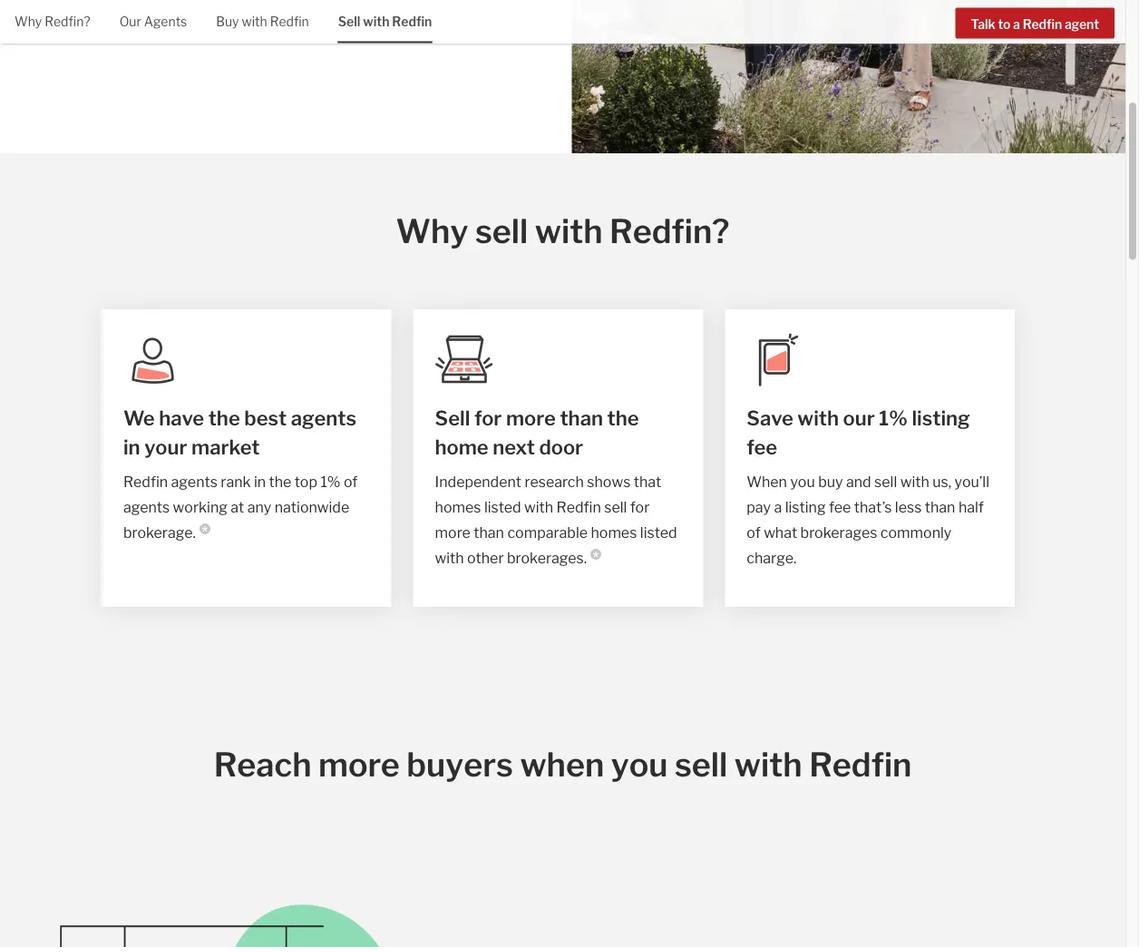 Task type: describe. For each thing, give the bounding box(es) containing it.
1 horizontal spatial listed
[[640, 524, 677, 542]]

that's
[[854, 498, 892, 516]]

and
[[846, 473, 871, 491]]

buyers
[[407, 745, 513, 785]]

0 horizontal spatial you
[[611, 745, 668, 785]]

when you buy and sell with us, you'll pay a listing fee that's less than half of what brokerages commonly charge.
[[747, 473, 990, 567]]

brokerages
[[801, 524, 878, 542]]

brokerage.
[[123, 524, 196, 542]]

best
[[244, 406, 287, 431]]

the inside "we have the best agents in your market"
[[208, 406, 240, 431]]

than inside sell for more than the home next door
[[560, 406, 603, 431]]

in inside "we have the best agents in your market"
[[123, 435, 140, 460]]

sell for more than the home next door link
[[435, 404, 682, 462]]

us,
[[933, 473, 952, 491]]

reach
[[214, 745, 312, 785]]

save with our 1% listing fee link
[[747, 404, 993, 462]]

1% inside redfin agents rank in the top 1% of agents working at any nationwide brokerage.
[[321, 473, 341, 491]]

sell with redfin
[[338, 14, 432, 29]]

buy with redfin
[[216, 14, 309, 29]]

next
[[493, 435, 535, 460]]

disclaimer image
[[591, 549, 602, 560]]

top
[[295, 473, 317, 491]]

nationwide
[[275, 498, 349, 516]]

illustration of a yard sign image
[[747, 332, 805, 390]]

comparable
[[507, 524, 588, 542]]

why sell with redfin?
[[396, 212, 730, 252]]

when
[[520, 745, 604, 785]]

listing inside save with our 1% listing fee
[[912, 406, 970, 431]]

with inside save with our 1% listing fee
[[798, 406, 839, 431]]

redfin inside button
[[1023, 16, 1062, 32]]

to
[[998, 16, 1011, 32]]

working
[[173, 498, 228, 516]]

of inside 'when you buy and sell with us, you'll pay a listing fee that's less than half of what brokerages commonly charge.'
[[747, 524, 761, 542]]

we
[[123, 406, 155, 431]]

agents
[[144, 14, 187, 29]]

than inside 'when you buy and sell with us, you'll pay a listing fee that's less than half of what brokerages commonly charge.'
[[925, 498, 956, 516]]

than inside independent research shows that homes listed with redfin sell for more than comparable homes listed with other brokerages.
[[474, 524, 504, 542]]

a inside 'when you buy and sell with us, you'll pay a listing fee that's less than half of what brokerages commonly charge.'
[[774, 498, 782, 516]]

agents inside "we have the best agents in your market"
[[291, 406, 356, 431]]

disclaimer image
[[199, 524, 210, 535]]

our agents
[[119, 14, 187, 29]]

our
[[119, 14, 141, 29]]

save with our 1% listing fee
[[747, 406, 970, 460]]

listing inside 'when you buy and sell with us, you'll pay a listing fee that's less than half of what brokerages commonly charge.'
[[785, 498, 826, 516]]

sell with redfin link
[[338, 0, 432, 41]]

redfin inside 'link'
[[392, 14, 432, 29]]

an agent with customers in front of a redfin listing sign image
[[572, 0, 1126, 154]]

brokerages.
[[507, 549, 587, 567]]

redfin agents rank in the top 1% of agents working at any nationwide brokerage.
[[123, 473, 358, 542]]

reach more buyers when you sell with redfin
[[214, 745, 912, 785]]

0 vertical spatial homes
[[435, 498, 481, 516]]

we have the best agents in your market link
[[123, 404, 370, 462]]

redfin inside independent research shows that homes listed with redfin sell for more than comparable homes listed with other brokerages.
[[557, 498, 601, 516]]



Task type: vqa. For each thing, say whether or not it's contained in the screenshot.
WHY SELL WITH REDFIN?
yes



Task type: locate. For each thing, give the bounding box(es) containing it.
commonly
[[881, 524, 952, 542]]

than up other
[[474, 524, 504, 542]]

listing
[[912, 406, 970, 431], [785, 498, 826, 516]]

buy with redfin link
[[216, 0, 309, 41]]

of
[[344, 473, 358, 491], [747, 524, 761, 542]]

fee up brokerages
[[829, 498, 851, 516]]

in down we
[[123, 435, 140, 460]]

1 vertical spatial in
[[254, 473, 266, 491]]

1%
[[879, 406, 908, 431], [321, 473, 341, 491]]

1 horizontal spatial more
[[435, 524, 471, 542]]

sell inside 'link'
[[338, 14, 361, 29]]

1 vertical spatial listing
[[785, 498, 826, 516]]

1 vertical spatial agents
[[171, 473, 218, 491]]

in inside redfin agents rank in the top 1% of agents working at any nationwide brokerage.
[[254, 473, 266, 491]]

redfin? inside "link"
[[45, 14, 90, 29]]

for
[[474, 406, 502, 431], [630, 498, 650, 516]]

2 horizontal spatial than
[[925, 498, 956, 516]]

listing up what
[[785, 498, 826, 516]]

redfin?
[[45, 14, 90, 29], [610, 212, 730, 252]]

redfin
[[270, 14, 309, 29], [392, 14, 432, 29], [1023, 16, 1062, 32], [123, 473, 168, 491], [557, 498, 601, 516], [809, 745, 912, 785]]

the left top at left
[[269, 473, 292, 491]]

with inside buy with redfin link
[[242, 14, 267, 29]]

1 vertical spatial a
[[774, 498, 782, 516]]

0 horizontal spatial listing
[[785, 498, 826, 516]]

talk
[[971, 16, 996, 32]]

agents right best
[[291, 406, 356, 431]]

2 horizontal spatial agents
[[291, 406, 356, 431]]

of inside redfin agents rank in the top 1% of agents working at any nationwide brokerage.
[[344, 473, 358, 491]]

half
[[959, 498, 984, 516]]

sell inside sell for more than the home next door
[[435, 406, 470, 431]]

1 vertical spatial 1%
[[321, 473, 341, 491]]

the up shows
[[607, 406, 639, 431]]

shows
[[587, 473, 631, 491]]

0 horizontal spatial sell
[[338, 14, 361, 29]]

listing up us,
[[912, 406, 970, 431]]

0 horizontal spatial than
[[474, 524, 504, 542]]

for inside sell for more than the home next door
[[474, 406, 502, 431]]

independent
[[435, 473, 522, 491]]

illustration of a bag of money image
[[435, 332, 493, 390]]

1 vertical spatial more
[[435, 524, 471, 542]]

1 vertical spatial homes
[[591, 524, 637, 542]]

1 horizontal spatial homes
[[591, 524, 637, 542]]

0 horizontal spatial fee
[[747, 435, 778, 460]]

2 horizontal spatial more
[[506, 406, 556, 431]]

fee inside 'when you buy and sell with us, you'll pay a listing fee that's less than half of what brokerages commonly charge.'
[[829, 498, 851, 516]]

more
[[506, 406, 556, 431], [435, 524, 471, 542], [318, 745, 400, 785]]

0 vertical spatial a
[[1013, 16, 1020, 32]]

1% right our
[[879, 406, 908, 431]]

at
[[231, 498, 244, 516]]

independent research shows that homes listed with redfin sell for more than comparable homes listed with other brokerages.
[[435, 473, 677, 567]]

0 horizontal spatial of
[[344, 473, 358, 491]]

with inside sell with redfin 'link'
[[363, 14, 390, 29]]

1 horizontal spatial the
[[269, 473, 292, 491]]

why
[[15, 14, 42, 29], [396, 212, 468, 252]]

sell inside 'when you buy and sell with us, you'll pay a listing fee that's less than half of what brokerages commonly charge.'
[[875, 473, 897, 491]]

the for redfin agents rank in the top 1% of agents working at any nationwide brokerage.
[[269, 473, 292, 491]]

0 horizontal spatial why
[[15, 14, 42, 29]]

the inside sell for more than the home next door
[[607, 406, 639, 431]]

listed
[[484, 498, 521, 516], [640, 524, 677, 542]]

0 horizontal spatial the
[[208, 406, 240, 431]]

save
[[747, 406, 794, 431]]

less
[[895, 498, 922, 516]]

0 horizontal spatial 1%
[[321, 473, 341, 491]]

1 horizontal spatial why
[[396, 212, 468, 252]]

agents
[[291, 406, 356, 431], [171, 473, 218, 491], [123, 498, 170, 516]]

more inside independent research shows that homes listed with redfin sell for more than comparable homes listed with other brokerages.
[[435, 524, 471, 542]]

charge.
[[747, 549, 797, 567]]

why redfin?
[[15, 14, 90, 29]]

pay
[[747, 498, 771, 516]]

homes
[[435, 498, 481, 516], [591, 524, 637, 542]]

more inside sell for more than the home next door
[[506, 406, 556, 431]]

listed down independent
[[484, 498, 521, 516]]

you inside 'when you buy and sell with us, you'll pay a listing fee that's less than half of what brokerages commonly charge.'
[[790, 473, 815, 491]]

0 vertical spatial listing
[[912, 406, 970, 431]]

sell
[[475, 212, 528, 252], [875, 473, 897, 491], [604, 498, 627, 516], [675, 745, 728, 785]]

fee
[[747, 435, 778, 460], [829, 498, 851, 516]]

1 vertical spatial for
[[630, 498, 650, 516]]

1 horizontal spatial fee
[[829, 498, 851, 516]]

agent
[[1065, 16, 1099, 32]]

why inside "link"
[[15, 14, 42, 29]]

home
[[435, 435, 489, 460]]

with
[[242, 14, 267, 29], [363, 14, 390, 29], [535, 212, 603, 252], [798, 406, 839, 431], [900, 473, 930, 491], [524, 498, 554, 516], [435, 549, 464, 567], [735, 745, 802, 785]]

0 horizontal spatial a
[[774, 498, 782, 516]]

have
[[159, 406, 204, 431]]

0 vertical spatial than
[[560, 406, 603, 431]]

talk to a redfin agent
[[971, 16, 1099, 32]]

sell right buy with redfin
[[338, 14, 361, 29]]

1 vertical spatial you
[[611, 745, 668, 785]]

fee down the save
[[747, 435, 778, 460]]

sell
[[338, 14, 361, 29], [435, 406, 470, 431]]

0 horizontal spatial in
[[123, 435, 140, 460]]

redfin inside redfin agents rank in the top 1% of agents working at any nationwide brokerage.
[[123, 473, 168, 491]]

agents up brokerage.
[[123, 498, 170, 516]]

0 horizontal spatial redfin?
[[45, 14, 90, 29]]

why for why redfin?
[[15, 14, 42, 29]]

0 vertical spatial sell
[[338, 14, 361, 29]]

than down us,
[[925, 498, 956, 516]]

our agents link
[[119, 0, 187, 41]]

than
[[560, 406, 603, 431], [925, 498, 956, 516], [474, 524, 504, 542]]

0 horizontal spatial more
[[318, 745, 400, 785]]

1 vertical spatial than
[[925, 498, 956, 516]]

a
[[1013, 16, 1020, 32], [774, 498, 782, 516]]

you left 'buy'
[[790, 473, 815, 491]]

2 horizontal spatial the
[[607, 406, 639, 431]]

0 vertical spatial you
[[790, 473, 815, 491]]

you
[[790, 473, 815, 491], [611, 745, 668, 785]]

1 horizontal spatial you
[[790, 473, 815, 491]]

than up door on the top of the page
[[560, 406, 603, 431]]

any
[[247, 498, 272, 516]]

0 vertical spatial agents
[[291, 406, 356, 431]]

illustration of the best agents image
[[123, 332, 181, 390]]

1 vertical spatial redfin?
[[610, 212, 730, 252]]

1 horizontal spatial listing
[[912, 406, 970, 431]]

0 vertical spatial fee
[[747, 435, 778, 460]]

you right when
[[611, 745, 668, 785]]

0 vertical spatial of
[[344, 473, 358, 491]]

buy
[[216, 14, 239, 29]]

what
[[764, 524, 798, 542]]

with inside 'when you buy and sell with us, you'll pay a listing fee that's less than half of what brokerages commonly charge.'
[[900, 473, 930, 491]]

in right rank
[[254, 473, 266, 491]]

for inside independent research shows that homes listed with redfin sell for more than comparable homes listed with other brokerages.
[[630, 498, 650, 516]]

sell inside independent research shows that homes listed with redfin sell for more than comparable homes listed with other brokerages.
[[604, 498, 627, 516]]

agents up working
[[171, 473, 218, 491]]

1 horizontal spatial than
[[560, 406, 603, 431]]

2 vertical spatial than
[[474, 524, 504, 542]]

1 vertical spatial of
[[747, 524, 761, 542]]

1 horizontal spatial in
[[254, 473, 266, 491]]

sell up home
[[435, 406, 470, 431]]

1% right top at left
[[321, 473, 341, 491]]

0 horizontal spatial listed
[[484, 498, 521, 516]]

our
[[843, 406, 875, 431]]

0 horizontal spatial agents
[[123, 498, 170, 516]]

the
[[208, 406, 240, 431], [607, 406, 639, 431], [269, 473, 292, 491]]

1 vertical spatial fee
[[829, 498, 851, 516]]

1 vertical spatial why
[[396, 212, 468, 252]]

talk to a redfin agent button
[[956, 7, 1115, 38]]

the inside redfin agents rank in the top 1% of agents working at any nationwide brokerage.
[[269, 473, 292, 491]]

that
[[634, 473, 662, 491]]

0 horizontal spatial homes
[[435, 498, 481, 516]]

sell for sell for more than the home next door
[[435, 406, 470, 431]]

1 horizontal spatial agents
[[171, 473, 218, 491]]

0 vertical spatial more
[[506, 406, 556, 431]]

for down that
[[630, 498, 650, 516]]

listed down that
[[640, 524, 677, 542]]

0 horizontal spatial for
[[474, 406, 502, 431]]

the up market
[[208, 406, 240, 431]]

market
[[191, 435, 260, 460]]

sell for sell with redfin
[[338, 14, 361, 29]]

rank
[[221, 473, 251, 491]]

0 vertical spatial listed
[[484, 498, 521, 516]]

1 horizontal spatial redfin?
[[610, 212, 730, 252]]

sell for more than the home next door
[[435, 406, 639, 460]]

of down "pay" at right
[[747, 524, 761, 542]]

you'll
[[955, 473, 990, 491]]

2 vertical spatial more
[[318, 745, 400, 785]]

0 vertical spatial redfin?
[[45, 14, 90, 29]]

1% inside save with our 1% listing fee
[[879, 406, 908, 431]]

0 vertical spatial in
[[123, 435, 140, 460]]

0 vertical spatial 1%
[[879, 406, 908, 431]]

research
[[525, 473, 584, 491]]

1 vertical spatial sell
[[435, 406, 470, 431]]

0 vertical spatial why
[[15, 14, 42, 29]]

buy
[[818, 473, 843, 491]]

when
[[747, 473, 787, 491]]

other
[[467, 549, 504, 567]]

why redfin? link
[[15, 0, 90, 41]]

1 horizontal spatial a
[[1013, 16, 1020, 32]]

0 vertical spatial for
[[474, 406, 502, 431]]

1 horizontal spatial for
[[630, 498, 650, 516]]

the for sell for more than the home next door
[[607, 406, 639, 431]]

1 horizontal spatial 1%
[[879, 406, 908, 431]]

2 vertical spatial agents
[[123, 498, 170, 516]]

we have the best agents in your market
[[123, 406, 356, 460]]

of right top at left
[[344, 473, 358, 491]]

1 horizontal spatial sell
[[435, 406, 470, 431]]

fee inside save with our 1% listing fee
[[747, 435, 778, 460]]

1 horizontal spatial of
[[747, 524, 761, 542]]

homes down independent
[[435, 498, 481, 516]]

why for why sell with redfin?
[[396, 212, 468, 252]]

in
[[123, 435, 140, 460], [254, 473, 266, 491]]

a right "pay" at right
[[774, 498, 782, 516]]

your
[[144, 435, 187, 460]]

a inside button
[[1013, 16, 1020, 32]]

for up next on the left of the page
[[474, 406, 502, 431]]

1 vertical spatial listed
[[640, 524, 677, 542]]

homes up disclaimer image
[[591, 524, 637, 542]]

a right to
[[1013, 16, 1020, 32]]

door
[[539, 435, 583, 460]]



